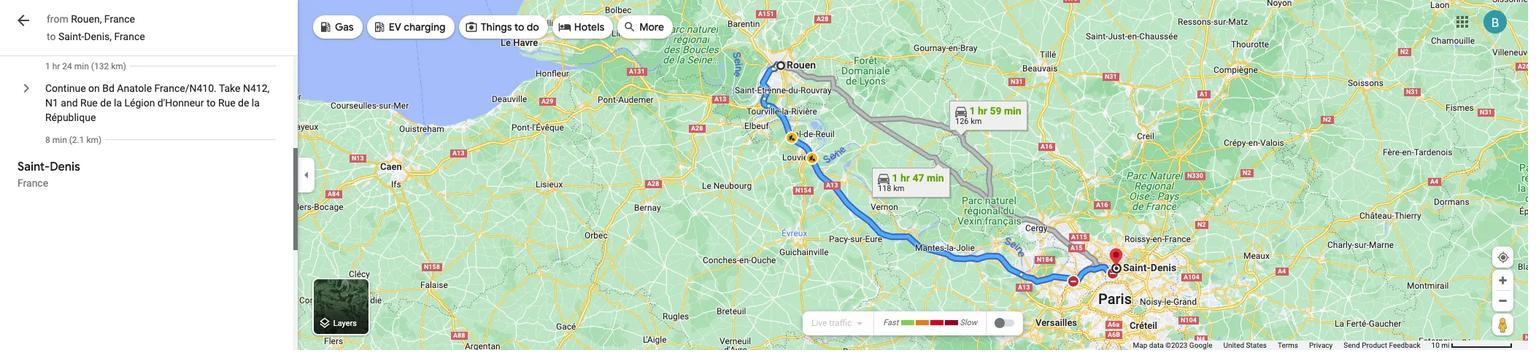 Task type: locate. For each thing, give the bounding box(es) containing it.
zoom in image
[[1498, 275, 1509, 286]]

rue de la république
[[45, 97, 260, 124]]

traffic
[[830, 318, 852, 329]]

google
[[1190, 342, 1213, 350]]

1 vertical spatial (
[[69, 135, 72, 146]]

24
[[62, 62, 72, 72]]

( up on
[[91, 62, 94, 72]]

footer
[[1134, 341, 1432, 350]]

©2023
[[1166, 342, 1188, 350]]

2 de from the left
[[238, 97, 249, 109]]

) right 2.1
[[99, 135, 102, 146]]

more
[[640, 20, 664, 34]]

live
[[812, 318, 828, 329]]

to down .
[[207, 97, 216, 109]]

1 horizontal spatial min
[[74, 62, 89, 72]]

continue
[[45, 83, 86, 94]]

things to do
[[481, 20, 539, 34]]

to inside continue on bd anatole france / n410 . take n412 , n1 and rue de la légion d ' honneur to
[[207, 97, 216, 109]]

de
[[100, 97, 111, 109], [238, 97, 249, 109]]

1 horizontal spatial de
[[238, 97, 249, 109]]

1 horizontal spatial to
[[207, 97, 216, 109]]

république
[[45, 112, 96, 124]]

2 la from the left
[[252, 97, 260, 109]]

charging
[[404, 20, 446, 34]]

france
[[104, 13, 135, 25], [114, 31, 145, 42], [154, 83, 185, 94], [18, 178, 48, 189]]

de down 'bd'
[[100, 97, 111, 109]]

footer containing map data ©2023 google
[[1134, 341, 1432, 350]]

km right 132
[[111, 62, 123, 72]]

bd
[[102, 83, 115, 94]]

send product feedback button
[[1344, 341, 1421, 350]]

slow
[[960, 318, 978, 328]]

data
[[1150, 342, 1164, 350]]

la down 'bd'
[[114, 97, 122, 109]]

la down n412
[[252, 97, 260, 109]]

saint- down 8
[[18, 160, 50, 175]]

united states
[[1224, 342, 1267, 350]]

1 vertical spatial saint-
[[18, 160, 50, 175]]

rue
[[80, 97, 98, 109], [218, 97, 236, 109]]

privacy
[[1310, 342, 1333, 350]]

de down n412
[[238, 97, 249, 109]]

1 vertical spatial km
[[86, 135, 99, 146]]

10 mi
[[1432, 342, 1450, 350]]

map
[[1134, 342, 1148, 350]]

1 rue from the left
[[80, 97, 98, 109]]

1 horizontal spatial saint-
[[58, 31, 84, 42]]

from rouen, france to saint-denis, france
[[47, 13, 145, 42]]

on
[[88, 83, 100, 94]]

show street view coverage image
[[1493, 314, 1514, 336]]

0 vertical spatial saint-
[[58, 31, 84, 42]]

united states button
[[1224, 341, 1267, 350]]

feedback
[[1390, 342, 1421, 350]]

1 la from the left
[[114, 97, 122, 109]]

saint-
[[58, 31, 84, 42], [18, 160, 50, 175]]

1 de from the left
[[100, 97, 111, 109]]

things
[[481, 20, 512, 34]]

rouen,
[[71, 13, 102, 25]]

0 horizontal spatial de
[[100, 97, 111, 109]]

km
[[111, 62, 123, 72], [86, 135, 99, 146]]

denis
[[50, 160, 80, 175]]

google maps element
[[0, 0, 1529, 350]]

la inside continue on bd anatole france / n410 . take n412 , n1 and rue de la légion d ' honneur to
[[114, 97, 122, 109]]

0 horizontal spatial saint-
[[18, 160, 50, 175]]

france down 8
[[18, 178, 48, 189]]

) right 132
[[123, 62, 126, 72]]

saint- down the 'from'
[[58, 31, 84, 42]]

0 horizontal spatial rue
[[80, 97, 98, 109]]

rue down on
[[80, 97, 98, 109]]

1 horizontal spatial rue
[[218, 97, 236, 109]]

0 vertical spatial (
[[91, 62, 94, 72]]

gas
[[335, 20, 354, 34]]

2.1
[[72, 135, 84, 146]]

( down république
[[69, 135, 72, 146]]

rue down take
[[218, 97, 236, 109]]

send
[[1344, 342, 1361, 350]]

send product feedback
[[1344, 342, 1421, 350]]

anatole
[[117, 83, 152, 94]]

hotels button
[[553, 9, 613, 45]]

d
[[158, 97, 163, 109]]

rue inside the rue de la république
[[218, 97, 236, 109]]

live traffic
[[812, 318, 852, 329]]

,
[[268, 83, 270, 94]]

min right 8
[[52, 135, 67, 146]]

min
[[74, 62, 89, 72], [52, 135, 67, 146]]

0 vertical spatial )
[[123, 62, 126, 72]]

(
[[91, 62, 94, 72], [69, 135, 72, 146]]

2 horizontal spatial to
[[515, 20, 525, 34]]

1 horizontal spatial )
[[123, 62, 126, 72]]

take
[[219, 83, 241, 94]]

0 horizontal spatial min
[[52, 135, 67, 146]]

france up '
[[154, 83, 185, 94]]

0 horizontal spatial la
[[114, 97, 122, 109]]

product
[[1363, 342, 1388, 350]]

0 horizontal spatial to
[[47, 31, 56, 42]]

la
[[114, 97, 122, 109], [252, 97, 260, 109]]

1 horizontal spatial la
[[252, 97, 260, 109]]

1 vertical spatial )
[[99, 135, 102, 146]]

)
[[123, 62, 126, 72], [99, 135, 102, 146]]

map data ©2023 google
[[1134, 342, 1213, 350]]

to
[[515, 20, 525, 34], [47, 31, 56, 42], [207, 97, 216, 109]]

1 horizontal spatial (
[[91, 62, 94, 72]]

2 rue from the left
[[218, 97, 236, 109]]

1 vertical spatial min
[[52, 135, 67, 146]]

collapse side panel image
[[299, 167, 315, 183]]

to left do
[[515, 20, 525, 34]]

1 hr 24 min ( 132 km )
[[45, 62, 126, 72]]

min right 24
[[74, 62, 89, 72]]

0 vertical spatial km
[[111, 62, 123, 72]]

ev
[[389, 20, 402, 34]]

to down the 'from'
[[47, 31, 56, 42]]

km right 2.1
[[86, 135, 99, 146]]

to inside from rouen, france to saint-denis, france
[[47, 31, 56, 42]]

8
[[45, 135, 50, 146]]



Task type: vqa. For each thing, say whether or not it's contained in the screenshot.
1-week trip in the next 6 months BUTTON
no



Task type: describe. For each thing, give the bounding box(es) containing it.
france inside continue on bd anatole france / n410 . take n412 , n1 and rue de la légion d ' honneur to
[[154, 83, 185, 94]]

to inside button
[[515, 20, 525, 34]]

.
[[214, 83, 217, 94]]

states
[[1247, 342, 1267, 350]]

132
[[94, 62, 109, 72]]

show your location image
[[1497, 251, 1511, 264]]

do
[[527, 20, 539, 34]]

things to do button
[[459, 9, 548, 45]]

10 mi button
[[1432, 342, 1514, 350]]

n1
[[45, 97, 58, 109]]

live traffic list box
[[812, 318, 865, 330]]

la inside the rue de la république
[[252, 97, 260, 109]]

united
[[1224, 342, 1245, 350]]

france up denis, at left
[[104, 13, 135, 25]]

ev charging button
[[367, 9, 455, 45]]

gas button
[[313, 9, 363, 45]]

saint- inside from rouen, france to saint-denis, france
[[58, 31, 84, 42]]

de inside continue on bd anatole france / n410 . take n412 , n1 and rue de la légion d ' honneur to
[[100, 97, 111, 109]]

 Show traffic  checkbox
[[995, 318, 1016, 329]]

denis,
[[84, 31, 112, 42]]

de inside the rue de la république
[[238, 97, 249, 109]]

8 min ( 2.1 km )
[[45, 135, 102, 146]]

from
[[47, 13, 68, 25]]

fast
[[884, 318, 899, 328]]

0 horizontal spatial (
[[69, 135, 72, 146]]

footer inside google maps element
[[1134, 341, 1432, 350]]

0 horizontal spatial km
[[86, 135, 99, 146]]

saint-denis france
[[18, 160, 80, 189]]

terms button
[[1278, 341, 1299, 350]]

and
[[61, 97, 78, 109]]

0 horizontal spatial )
[[99, 135, 102, 146]]

saint- inside saint-denis france
[[18, 160, 50, 175]]

hotels
[[574, 20, 605, 34]]

hr
[[52, 62, 60, 72]]

ev charging
[[389, 20, 446, 34]]

n410
[[189, 83, 214, 94]]

0 vertical spatial min
[[74, 62, 89, 72]]

1
[[45, 62, 50, 72]]

10
[[1432, 342, 1440, 350]]

layers
[[333, 319, 357, 329]]

saint-denis main content
[[0, 0, 298, 350]]

continue on bd anatole france / n410 . take n412 , n1 and rue de la légion d ' honneur to
[[45, 83, 270, 109]]

terms
[[1278, 342, 1299, 350]]

zoom out image
[[1498, 296, 1509, 307]]

/
[[185, 83, 189, 94]]

'
[[163, 97, 165, 109]]

1 horizontal spatial km
[[111, 62, 123, 72]]

mi
[[1442, 342, 1450, 350]]

live traffic option
[[812, 318, 852, 329]]

more button
[[618, 9, 673, 45]]

france right denis, at left
[[114, 31, 145, 42]]

légion
[[124, 97, 155, 109]]

rue inside continue on bd anatole france / n410 . take n412 , n1 and rue de la légion d ' honneur to
[[80, 97, 98, 109]]

honneur
[[165, 97, 204, 109]]

n412
[[243, 83, 268, 94]]

france inside saint-denis france
[[18, 178, 48, 189]]

privacy button
[[1310, 341, 1333, 350]]



